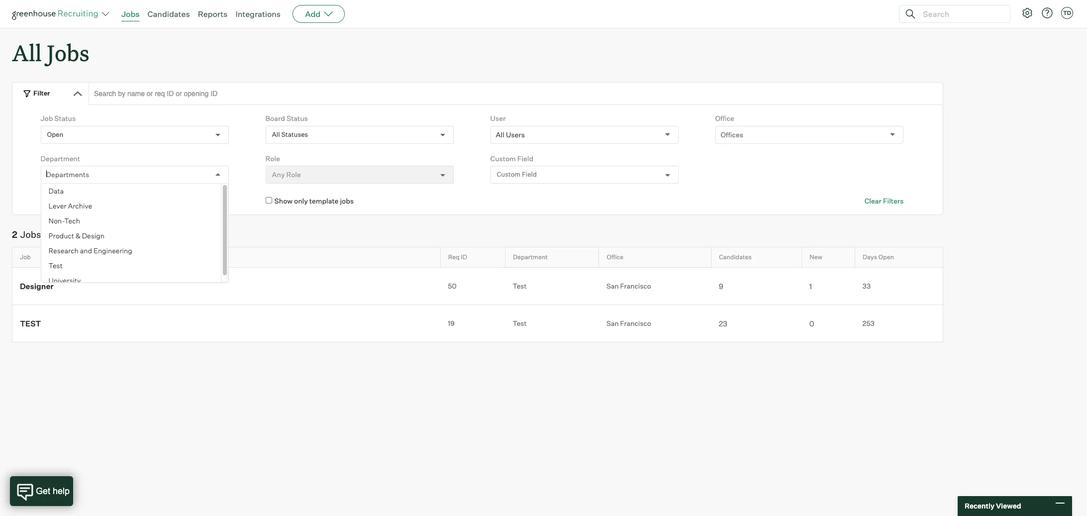 Task type: locate. For each thing, give the bounding box(es) containing it.
all jobs
[[12, 38, 89, 67]]

2 san francisco from the top
[[607, 319, 652, 327]]

jobs for all jobs
[[47, 38, 89, 67]]

0 horizontal spatial jobs
[[85, 197, 98, 205]]

jobs right template
[[340, 197, 354, 205]]

status for job status
[[54, 114, 76, 123]]

2 status from the left
[[287, 114, 308, 123]]

2 only from the left
[[294, 197, 308, 205]]

253
[[863, 319, 875, 327]]

job down filter
[[41, 114, 53, 123]]

jobs down greenhouse recruiting image
[[47, 38, 89, 67]]

jobs right 2
[[20, 229, 41, 240]]

0 horizontal spatial only
[[69, 197, 83, 205]]

0 vertical spatial francisco
[[621, 282, 652, 290]]

0 horizontal spatial jobs
[[20, 229, 41, 240]]

test
[[49, 261, 63, 270], [513, 282, 527, 290], [513, 319, 527, 327]]

san for 23
[[607, 319, 619, 327]]

status
[[54, 114, 76, 123], [287, 114, 308, 123]]

None field
[[46, 166, 49, 183]]

&
[[76, 232, 80, 240]]

product & design
[[49, 232, 104, 240]]

2 vertical spatial jobs
[[20, 229, 41, 240]]

san francisco
[[607, 282, 652, 290], [607, 319, 652, 327]]

19
[[448, 319, 455, 328]]

users
[[506, 130, 525, 139]]

custom down "all users" option
[[491, 154, 516, 163]]

0 vertical spatial field
[[518, 154, 534, 163]]

1 horizontal spatial department
[[513, 253, 548, 261]]

0 vertical spatial candidates
[[148, 9, 190, 19]]

2 vertical spatial test
[[513, 319, 527, 327]]

1 show from the left
[[50, 197, 68, 205]]

job
[[41, 114, 53, 123], [20, 253, 31, 261]]

tech
[[64, 217, 80, 225]]

i'm
[[100, 197, 110, 205]]

reports
[[198, 9, 228, 19]]

id
[[461, 253, 467, 261]]

0 vertical spatial san francisco
[[607, 282, 652, 290]]

show down data
[[50, 197, 68, 205]]

san francisco for 23
[[607, 319, 652, 327]]

2 horizontal spatial jobs
[[121, 9, 140, 19]]

0 vertical spatial office
[[716, 114, 735, 123]]

design
[[82, 232, 104, 240]]

1 horizontal spatial candidates
[[719, 253, 752, 261]]

all left users at the left
[[496, 130, 505, 139]]

0 vertical spatial test
[[49, 261, 63, 270]]

0 horizontal spatial all
[[12, 38, 42, 67]]

show right the show only template jobs option
[[275, 197, 293, 205]]

only right lever
[[69, 197, 83, 205]]

job down 2 jobs
[[20, 253, 31, 261]]

office
[[716, 114, 735, 123], [607, 253, 624, 261]]

test option
[[41, 258, 221, 273]]

all
[[12, 38, 42, 67], [496, 130, 505, 139], [272, 130, 280, 138]]

only
[[69, 197, 83, 205], [294, 197, 308, 205]]

1 vertical spatial jobs
[[47, 38, 89, 67]]

integrations
[[236, 9, 281, 19]]

23 link
[[712, 318, 802, 329]]

list box
[[41, 184, 229, 288]]

open down job status
[[47, 130, 63, 138]]

0 horizontal spatial office
[[607, 253, 624, 261]]

department
[[41, 154, 80, 163], [513, 253, 548, 261]]

designer
[[20, 282, 54, 291]]

2 francisco from the top
[[621, 319, 652, 327]]

san
[[607, 282, 619, 290], [607, 319, 619, 327]]

francisco
[[621, 282, 652, 290], [621, 319, 652, 327]]

0 horizontal spatial status
[[54, 114, 76, 123]]

all statuses
[[272, 130, 308, 138]]

only left template
[[294, 197, 308, 205]]

1 horizontal spatial open
[[879, 253, 895, 261]]

custom field
[[491, 154, 534, 163], [497, 170, 537, 178]]

clear filters
[[865, 197, 904, 205]]

jobs left i'm
[[85, 197, 98, 205]]

1 only from the left
[[69, 197, 83, 205]]

0 horizontal spatial job
[[20, 253, 31, 261]]

custom field down "all users" option
[[491, 154, 534, 163]]

Show only template jobs checkbox
[[266, 197, 272, 204]]

2 jobs from the left
[[340, 197, 354, 205]]

1 status from the left
[[54, 114, 76, 123]]

2 horizontal spatial all
[[496, 130, 505, 139]]

jobs
[[85, 197, 98, 205], [340, 197, 354, 205]]

0 vertical spatial department
[[41, 154, 80, 163]]

research and engineering
[[49, 247, 132, 255]]

Search text field
[[921, 7, 1002, 21]]

1 vertical spatial custom
[[497, 170, 521, 178]]

0 vertical spatial jobs
[[121, 9, 140, 19]]

all down board
[[272, 130, 280, 138]]

1 san francisco from the top
[[607, 282, 652, 290]]

1 vertical spatial candidates
[[719, 253, 752, 261]]

template
[[310, 197, 339, 205]]

0 vertical spatial job
[[41, 114, 53, 123]]

data
[[49, 187, 64, 195]]

and
[[80, 247, 92, 255]]

0 horizontal spatial open
[[47, 130, 63, 138]]

non-tech
[[49, 217, 80, 225]]

0 horizontal spatial candidates
[[148, 9, 190, 19]]

1 vertical spatial office
[[607, 253, 624, 261]]

all up filter
[[12, 38, 42, 67]]

1 vertical spatial san francisco
[[607, 319, 652, 327]]

test for test
[[513, 319, 527, 327]]

offices
[[721, 130, 744, 139]]

1 horizontal spatial jobs
[[47, 38, 89, 67]]

0 vertical spatial san
[[607, 282, 619, 290]]

2 show from the left
[[275, 197, 293, 205]]

board status
[[266, 114, 308, 123]]

show
[[50, 197, 68, 205], [275, 197, 293, 205]]

filters
[[884, 197, 904, 205]]

req id
[[448, 253, 467, 261]]

days
[[863, 253, 878, 261]]

san francisco for 9
[[607, 282, 652, 290]]

9
[[719, 282, 724, 291]]

statuses
[[281, 130, 308, 138]]

all for all statuses
[[272, 130, 280, 138]]

following
[[111, 197, 141, 205]]

candidates up the 9
[[719, 253, 752, 261]]

non-
[[49, 217, 64, 225]]

recently viewed
[[965, 502, 1022, 510]]

candidates right the jobs link
[[148, 9, 190, 19]]

1 horizontal spatial only
[[294, 197, 308, 205]]

candidates
[[148, 9, 190, 19], [719, 253, 752, 261]]

job for job status
[[41, 114, 53, 123]]

open
[[47, 130, 63, 138], [879, 253, 895, 261]]

1 vertical spatial custom field
[[497, 170, 537, 178]]

custom field down users at the left
[[497, 170, 537, 178]]

1 vertical spatial open
[[879, 253, 895, 261]]

custom
[[491, 154, 516, 163], [497, 170, 521, 178]]

product & design option
[[41, 229, 221, 244]]

1 horizontal spatial all
[[272, 130, 280, 138]]

1 horizontal spatial jobs
[[340, 197, 354, 205]]

product
[[49, 232, 74, 240]]

1 horizontal spatial job
[[41, 114, 53, 123]]

1 vertical spatial francisco
[[621, 319, 652, 327]]

open right days
[[879, 253, 895, 261]]

jobs
[[121, 9, 140, 19], [47, 38, 89, 67], [20, 229, 41, 240]]

1 vertical spatial san
[[607, 319, 619, 327]]

francisco for 9
[[621, 282, 652, 290]]

1 horizontal spatial office
[[716, 114, 735, 123]]

jobs link
[[121, 9, 140, 19]]

custom down all users
[[497, 170, 521, 178]]

0 horizontal spatial show
[[50, 197, 68, 205]]

1 horizontal spatial status
[[287, 114, 308, 123]]

only for template
[[294, 197, 308, 205]]

all for all users
[[496, 130, 505, 139]]

data option
[[41, 184, 221, 199]]

2 san from the top
[[607, 319, 619, 327]]

1 vertical spatial job
[[20, 253, 31, 261]]

francisco for 23
[[621, 319, 652, 327]]

field
[[518, 154, 534, 163], [522, 170, 537, 178]]

jobs left 'candidates' link
[[121, 9, 140, 19]]

1 san from the top
[[607, 282, 619, 290]]

board
[[266, 114, 285, 123]]

1 vertical spatial test
[[513, 282, 527, 290]]

1 horizontal spatial show
[[275, 197, 293, 205]]

1 francisco from the top
[[621, 282, 652, 290]]

integrations link
[[236, 9, 281, 19]]

greenhouse recruiting image
[[12, 8, 102, 20]]

1 vertical spatial department
[[513, 253, 548, 261]]



Task type: vqa. For each thing, say whether or not it's contained in the screenshot.
Profile
no



Task type: describe. For each thing, give the bounding box(es) containing it.
jobs for 2 jobs
[[20, 229, 41, 240]]

td button
[[1060, 5, 1076, 21]]

50
[[448, 282, 457, 290]]

job status
[[41, 114, 76, 123]]

1
[[810, 282, 813, 291]]

0 horizontal spatial department
[[41, 154, 80, 163]]

req
[[448, 253, 460, 261]]

clear
[[865, 197, 882, 205]]

1 vertical spatial field
[[522, 170, 537, 178]]

non-tech option
[[41, 214, 221, 229]]

all users
[[496, 130, 525, 139]]

td button
[[1062, 7, 1074, 19]]

2
[[12, 229, 17, 240]]

university option
[[41, 273, 221, 288]]

candidates link
[[148, 9, 190, 19]]

1 jobs from the left
[[85, 197, 98, 205]]

show for show only jobs i'm following
[[50, 197, 68, 205]]

san for 9
[[607, 282, 619, 290]]

lever archive option
[[41, 199, 221, 214]]

0 link
[[802, 318, 856, 329]]

reports link
[[198, 9, 228, 19]]

job for job
[[20, 253, 31, 261]]

days open
[[863, 253, 895, 261]]

test link
[[12, 318, 441, 329]]

add
[[305, 9, 321, 19]]

role
[[266, 154, 280, 163]]

0
[[810, 319, 815, 328]]

test inside test option
[[49, 261, 63, 270]]

clear filters link
[[865, 196, 904, 206]]

all users option
[[496, 130, 525, 139]]

33
[[863, 282, 871, 290]]

research
[[49, 247, 79, 255]]

2 jobs
[[12, 229, 41, 240]]

show for show only template jobs
[[275, 197, 293, 205]]

show only jobs i'm following
[[50, 197, 141, 205]]

9 link
[[712, 281, 802, 291]]

status for board status
[[287, 114, 308, 123]]

0 vertical spatial custom
[[491, 154, 516, 163]]

viewed
[[997, 502, 1022, 510]]

Search by name or req ID or opening ID text field
[[89, 82, 944, 105]]

filter
[[33, 89, 50, 97]]

td
[[1064, 9, 1072, 16]]

departments
[[46, 170, 89, 179]]

test for designer
[[513, 282, 527, 290]]

designer link
[[12, 281, 441, 292]]

show only template jobs
[[275, 197, 354, 205]]

engineering
[[94, 247, 132, 255]]

only for jobs
[[69, 197, 83, 205]]

test
[[20, 319, 41, 329]]

add button
[[293, 5, 345, 23]]

archive
[[68, 202, 92, 210]]

recently
[[965, 502, 995, 510]]

all for all jobs
[[12, 38, 42, 67]]

lever
[[49, 202, 66, 210]]

user
[[491, 114, 506, 123]]

new
[[810, 253, 823, 261]]

configure image
[[1022, 7, 1034, 19]]

0 vertical spatial custom field
[[491, 154, 534, 163]]

0 vertical spatial open
[[47, 130, 63, 138]]

Show only jobs I'm following checkbox
[[41, 197, 47, 204]]

research and engineering option
[[41, 244, 221, 258]]

university
[[49, 276, 81, 285]]

23
[[719, 319, 728, 328]]

1 link
[[802, 281, 856, 291]]

list box containing data
[[41, 184, 229, 288]]

lever archive
[[49, 202, 92, 210]]



